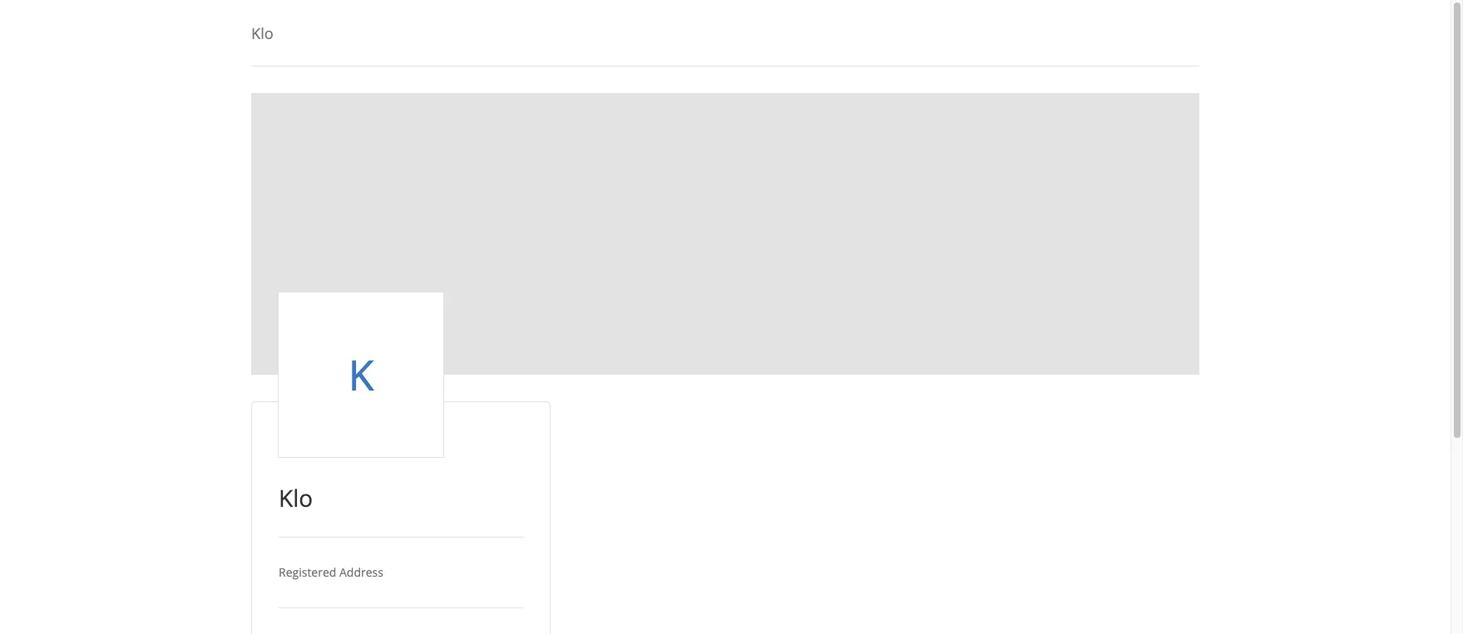 Task type: locate. For each thing, give the bounding box(es) containing it.
registered address
[[279, 565, 384, 581]]

1 horizontal spatial klo
[[279, 482, 313, 514]]

klo for k
[[251, 23, 274, 43]]

address
[[339, 565, 384, 581]]

0 horizontal spatial klo
[[251, 23, 274, 43]]

0 vertical spatial klo
[[251, 23, 274, 43]]

1 vertical spatial klo
[[279, 482, 313, 514]]

klo
[[251, 23, 274, 43], [279, 482, 313, 514]]

k
[[348, 347, 374, 403]]

registered
[[279, 565, 336, 581]]



Task type: describe. For each thing, give the bounding box(es) containing it.
klo for registered address
[[279, 482, 313, 514]]



Task type: vqa. For each thing, say whether or not it's contained in the screenshot.
rightmost Klo
yes



